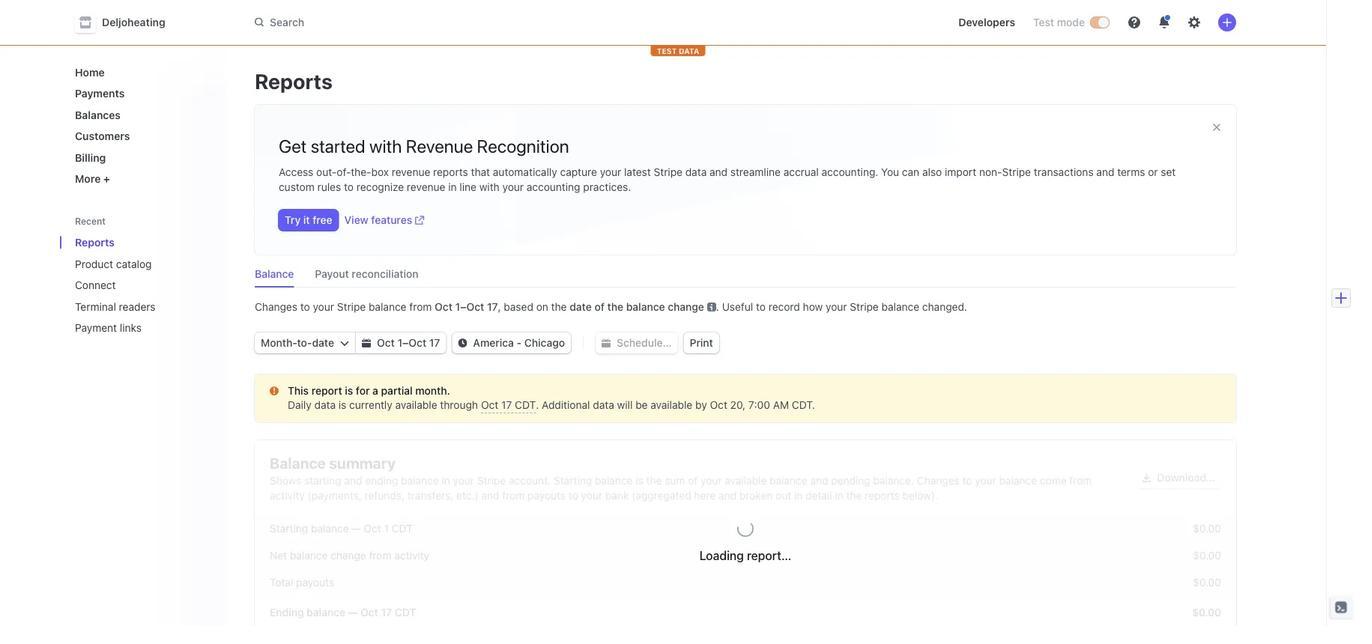 Task type: vqa. For each thing, say whether or not it's contained in the screenshot.
Customer
no



Task type: describe. For each thing, give the bounding box(es) containing it.
7:00
[[749, 399, 770, 411]]

with inside access out-of-the-box revenue reports that automatically capture your latest stripe data and streamline accrual accounting. you can also import non-stripe transactions and terms or set custom rules to recognize revenue in line with your accounting practices.
[[479, 181, 500, 193]]

this
[[288, 385, 309, 397]]

or
[[1148, 166, 1158, 178]]

connect link
[[69, 273, 192, 298]]

catalog
[[116, 258, 152, 270]]

,
[[498, 301, 501, 313]]

here
[[694, 490, 716, 502]]

how
[[803, 301, 823, 313]]

recognize
[[357, 181, 404, 193]]

17 inside this report is for a partial month. daily data is currently available through oct 17 cdt . additional data will be available by oct 20, 7:00 am cdt.
[[501, 399, 512, 411]]

terms
[[1118, 166, 1145, 178]]

your up the practices.
[[600, 166, 621, 178]]

svg image for download…
[[1142, 474, 1151, 483]]

month-
[[261, 337, 297, 349]]

in up "transfers,"
[[442, 475, 450, 487]]

box
[[371, 166, 389, 178]]

1 horizontal spatial .
[[716, 301, 719, 313]]

from down the "account." at the bottom left
[[502, 490, 525, 502]]

1 horizontal spatial available
[[651, 399, 693, 411]]

svg image for month-to-date
[[340, 339, 349, 348]]

to right useful
[[756, 301, 766, 313]]

balance.
[[873, 475, 914, 487]]

recent
[[75, 216, 106, 227]]

out-
[[316, 166, 337, 178]]

accounting.
[[822, 166, 879, 178]]

accrual
[[784, 166, 819, 178]]

data inside access out-of-the-box revenue reports that automatically capture your latest stripe data and streamline accrual accounting. you can also import non-stripe transactions and terms or set custom rules to recognize revenue in line with your accounting practices.
[[686, 166, 707, 178]]

am
[[773, 399, 789, 411]]

reports link
[[69, 230, 192, 255]]

stripe inside the balance summary shows starting and ending balance in your stripe account. starting balance is the sum of your available balance and pending balance. changes to your balance come from activity (payments, refunds, transfers, etc.) and from payouts to your bank (aggregated here and broken out in detail in the reports below).
[[477, 475, 506, 487]]

the down the pending
[[846, 490, 862, 502]]

the-
[[351, 166, 371, 178]]

download…
[[1157, 472, 1216, 484]]

be
[[636, 399, 648, 411]]

balance for balance summary shows starting and ending balance in your stripe account. starting balance is the sum of your available balance and pending balance. changes to your balance come from activity (payments, refunds, transfers, etc.) and from payouts to your bank (aggregated here and broken out in detail in the reports below).
[[270, 454, 326, 472]]

balance up schedule…
[[626, 301, 665, 313]]

payout reconciliation link
[[315, 264, 428, 288]]

cdt for ending balance — oct 17 cdt
[[395, 607, 416, 619]]

through
[[440, 399, 478, 411]]

that
[[471, 166, 490, 178]]

product catalog link
[[69, 252, 192, 276]]

payment links link
[[69, 316, 192, 340]]

of-
[[337, 166, 351, 178]]

balance down reconciliation
[[369, 301, 407, 313]]

reports inside access out-of-the-box revenue reports that automatically capture your latest stripe data and streamline accrual accounting. you can also import non-stripe transactions and terms or set custom rules to recognize revenue in line with your accounting practices.
[[433, 166, 468, 178]]

changes inside the balance summary shows starting and ending balance in your stripe account. starting balance is the sum of your available balance and pending balance. changes to your balance come from activity (payments, refunds, transfers, etc.) and from payouts to your bank (aggregated here and broken out in detail in the reports below).
[[917, 475, 960, 487]]

+
[[103, 173, 110, 185]]

help image
[[1129, 16, 1141, 28]]

on
[[536, 301, 548, 313]]

changes to your stripe balance from oct 1 – oct 17 , based on the
[[255, 301, 567, 313]]

test mode
[[1033, 16, 1085, 28]]

core navigation links element
[[69, 60, 213, 191]]

custom
[[279, 181, 315, 193]]

1 vertical spatial revenue
[[407, 181, 445, 193]]

-
[[517, 337, 522, 349]]

recognition
[[477, 136, 569, 157]]

balance up out at the bottom of page
[[770, 475, 808, 487]]

17 inside row
[[381, 607, 392, 619]]

automatically
[[493, 166, 557, 178]]

transactions
[[1034, 166, 1094, 178]]

readers
[[119, 301, 156, 313]]

reports loading completed element
[[255, 105, 1237, 626]]

test data
[[657, 46, 699, 55]]

you
[[881, 166, 899, 178]]

to-
[[297, 337, 312, 349]]

svg image for schedule…
[[602, 339, 611, 348]]

developers
[[959, 16, 1015, 28]]

america - chicago
[[473, 337, 565, 349]]

out
[[776, 490, 792, 502]]

billing link
[[69, 145, 213, 170]]

grid containing starting balance —
[[255, 516, 1237, 626]]

starting inside row
[[270, 523, 308, 535]]

and right here
[[719, 490, 737, 502]]

— for ending balance —
[[348, 607, 357, 619]]

get started with revenue recognition
[[279, 136, 569, 157]]

broken
[[740, 490, 773, 502]]

partial
[[381, 385, 413, 397]]

cdt for starting balance — oct 1 cdt
[[392, 523, 413, 535]]

report
[[312, 385, 342, 397]]

Search search field
[[246, 9, 668, 36]]

deljoheating button
[[75, 12, 180, 33]]

cdt.
[[792, 399, 815, 411]]

0 horizontal spatial data
[[314, 399, 336, 411]]

record
[[769, 301, 800, 313]]

and down summary
[[344, 475, 362, 487]]

for
[[356, 385, 370, 397]]

shows
[[270, 475, 302, 487]]

the up schedule… button
[[607, 301, 624, 313]]

1 horizontal spatial change
[[668, 301, 704, 313]]

connect
[[75, 279, 116, 292]]

to inside access out-of-the-box revenue reports that automatically capture your latest stripe data and streamline accrual accounting. you can also import non-stripe transactions and terms or set custom rules to recognize revenue in line with your accounting practices.
[[344, 181, 354, 193]]

month-to-date
[[261, 337, 334, 349]]

detail
[[806, 490, 832, 502]]

0 vertical spatial of
[[595, 301, 605, 313]]

print
[[690, 337, 713, 349]]

more
[[75, 173, 101, 185]]

your up here
[[701, 475, 722, 487]]

oct 1 – oct 17
[[377, 337, 440, 349]]

rules
[[317, 181, 341, 193]]

mode
[[1057, 16, 1085, 28]]

changed.
[[922, 301, 967, 313]]

ending
[[365, 475, 398, 487]]

— for starting balance —
[[352, 523, 361, 535]]

balance up "transfers,"
[[401, 475, 439, 487]]

america
[[473, 337, 514, 349]]

summary
[[329, 454, 396, 472]]

developers link
[[953, 10, 1021, 34]]

date inside popup button
[[312, 337, 334, 349]]

balances
[[75, 109, 121, 121]]

17 down changes to your stripe balance from oct 1 – oct 17 , based on the
[[429, 337, 440, 349]]

customers link
[[69, 124, 213, 148]]

by
[[695, 399, 707, 411]]

settings image
[[1189, 16, 1201, 28]]

ending
[[270, 607, 304, 619]]

sum
[[665, 475, 685, 487]]

loading report…
[[700, 549, 792, 563]]

0 vertical spatial –
[[460, 301, 467, 313]]

stripe right how
[[850, 301, 879, 313]]

customers
[[75, 130, 130, 142]]

0 vertical spatial is
[[345, 385, 353, 397]]

loading
[[700, 549, 744, 563]]

your down payout
[[313, 301, 334, 313]]

net balance change from activity
[[270, 550, 429, 562]]

. useful to record how your stripe balance changed.
[[716, 301, 967, 313]]

1 horizontal spatial 1
[[398, 337, 402, 349]]

from right the come
[[1070, 475, 1092, 487]]

activity inside the balance summary shows starting and ending balance in your stripe account. starting balance is the sum of your available balance and pending balance. changes to your balance come from activity (payments, refunds, transfers, etc.) and from payouts to your bank (aggregated here and broken out in detail in the reports below).
[[270, 490, 305, 502]]

recent element
[[60, 230, 225, 340]]

. inside this report is for a partial month. daily data is currently available through oct 17 cdt . additional data will be available by oct 20, 7:00 am cdt.
[[536, 399, 539, 411]]

is inside the balance summary shows starting and ending balance in your stripe account. starting balance is the sum of your available balance and pending balance. changes to your balance come from activity (payments, refunds, transfers, etc.) and from payouts to your bank (aggregated here and broken out in detail in the reports below).
[[636, 475, 644, 487]]

month-to-date button
[[255, 333, 355, 354]]



Task type: locate. For each thing, give the bounding box(es) containing it.
reports down balance.
[[865, 490, 900, 502]]

the up (aggregated
[[646, 475, 662, 487]]

reports
[[255, 69, 333, 93], [75, 236, 115, 249]]

product catalog
[[75, 258, 152, 270]]

date of the balance change
[[570, 301, 704, 313]]

based
[[504, 301, 534, 313]]

payment links
[[75, 322, 142, 334]]

–
[[460, 301, 467, 313], [402, 337, 409, 349]]

1 vertical spatial –
[[402, 337, 409, 349]]

from
[[409, 301, 432, 313], [1070, 475, 1092, 487], [502, 490, 525, 502], [369, 550, 392, 562]]

change up print
[[668, 301, 704, 313]]

balance link
[[255, 264, 303, 288]]

1 vertical spatial 1
[[398, 337, 402, 349]]

of inside the balance summary shows starting and ending balance in your stripe account. starting balance is the sum of your available balance and pending balance. changes to your balance come from activity (payments, refunds, transfers, etc.) and from payouts to your bank (aggregated here and broken out in detail in the reports below).
[[688, 475, 698, 487]]

0 horizontal spatial –
[[402, 337, 409, 349]]

1 row from the top
[[255, 516, 1237, 543]]

0 vertical spatial date
[[570, 301, 592, 313]]

reports inside recent element
[[75, 236, 115, 249]]

payment
[[75, 322, 117, 334]]

1 horizontal spatial reports
[[255, 69, 333, 93]]

your up etc.)
[[453, 475, 474, 487]]

2 horizontal spatial available
[[725, 475, 767, 487]]

and left terms
[[1097, 166, 1115, 178]]

2 vertical spatial is
[[636, 475, 644, 487]]

svg image inside the download… button
[[1142, 474, 1151, 483]]

activity inside row
[[394, 550, 429, 562]]

17 right through
[[501, 399, 512, 411]]

of up schedule… button
[[595, 301, 605, 313]]

17 left based
[[487, 301, 498, 313]]

0 vertical spatial activity
[[270, 490, 305, 502]]

row containing ending balance —
[[255, 597, 1237, 626]]

1 vertical spatial starting
[[270, 523, 308, 535]]

bank
[[605, 490, 629, 502]]

cdt inside this report is for a partial month. daily data is currently available through oct 17 cdt . additional data will be available by oct 20, 7:00 am cdt.
[[515, 399, 536, 411]]

1 horizontal spatial data
[[593, 399, 614, 411]]

payouts down the "account." at the bottom left
[[528, 490, 566, 502]]

available down month.
[[395, 399, 437, 411]]

balance down the total payouts
[[307, 607, 346, 619]]

terminal readers link
[[69, 295, 192, 319]]

balance up bank
[[595, 475, 633, 487]]

1 horizontal spatial reports
[[865, 490, 900, 502]]

0 horizontal spatial changes
[[255, 301, 297, 313]]

starting balance — oct 1 cdt
[[270, 523, 413, 535]]

tab list
[[255, 264, 1237, 288]]

streamline
[[731, 166, 781, 178]]

etc.)
[[456, 490, 479, 502]]

1 down refunds,
[[384, 523, 389, 535]]

access
[[279, 166, 313, 178]]

free
[[313, 214, 332, 226]]

payouts inside the balance summary shows starting and ending balance in your stripe account. starting balance is the sum of your available balance and pending balance. changes to your balance come from activity (payments, refunds, transfers, etc.) and from payouts to your bank (aggregated here and broken out in detail in the reports below).
[[528, 490, 566, 502]]

0 vertical spatial balance
[[255, 268, 294, 280]]

to
[[344, 181, 354, 193], [300, 301, 310, 313], [756, 301, 766, 313], [963, 475, 972, 487], [569, 490, 578, 502]]

1 vertical spatial —
[[348, 607, 357, 619]]

is
[[345, 385, 353, 397], [339, 399, 346, 411], [636, 475, 644, 487]]

reports inside the balance summary shows starting and ending balance in your stripe account. starting balance is the sum of your available balance and pending balance. changes to your balance come from activity (payments, refunds, transfers, etc.) and from payouts to your bank (aggregated here and broken out in detail in the reports below).
[[865, 490, 900, 502]]

– left , at left
[[460, 301, 467, 313]]

balance up shows
[[270, 454, 326, 472]]

view features link
[[344, 213, 424, 228]]

to right balance.
[[963, 475, 972, 487]]

1 vertical spatial activity
[[394, 550, 429, 562]]

of right sum
[[688, 475, 698, 487]]

stripe left transactions
[[1002, 166, 1031, 178]]

transfers,
[[407, 490, 454, 502]]

access out-of-the-box revenue reports that automatically capture your latest stripe data and streamline accrual accounting. you can also import non-stripe transactions and terms or set custom rules to recognize revenue in line with your accounting practices.
[[279, 166, 1176, 193]]

reports down search
[[255, 69, 333, 93]]

a
[[373, 385, 378, 397]]

balance inside tab list
[[255, 268, 294, 280]]

payouts right total
[[296, 577, 334, 589]]

features
[[371, 214, 412, 226]]

available left the 'by'
[[651, 399, 693, 411]]

0 vertical spatial .
[[716, 301, 719, 313]]

1 horizontal spatial date
[[570, 301, 592, 313]]

row
[[255, 516, 1237, 543], [255, 543, 1237, 570], [255, 570, 1237, 597], [255, 597, 1237, 626]]

activity down shows
[[270, 490, 305, 502]]

1 vertical spatial date
[[312, 337, 334, 349]]

– down changes to your stripe balance from oct 1 – oct 17 , based on the
[[402, 337, 409, 349]]

will
[[617, 399, 633, 411]]

payout reconciliation
[[315, 268, 419, 280]]

date right on
[[570, 301, 592, 313]]

recent navigation links element
[[60, 215, 225, 340]]

0 horizontal spatial available
[[395, 399, 437, 411]]

change down starting balance — oct 1 cdt
[[331, 550, 366, 562]]

1 horizontal spatial with
[[479, 181, 500, 193]]

balance down (payments,
[[311, 523, 349, 535]]

0 horizontal spatial starting
[[270, 523, 308, 535]]

2 horizontal spatial 1
[[455, 301, 460, 313]]

your right how
[[826, 301, 847, 313]]

search
[[270, 16, 304, 28]]

print button
[[684, 333, 719, 354]]

in right out at the bottom of page
[[794, 490, 803, 502]]

also
[[923, 166, 942, 178]]

1 horizontal spatial –
[[460, 301, 467, 313]]

changes down balance link in the left top of the page
[[255, 301, 297, 313]]

balance down try
[[255, 268, 294, 280]]

1 horizontal spatial starting
[[554, 475, 592, 487]]

set
[[1161, 166, 1176, 178]]

starting up net
[[270, 523, 308, 535]]

reports
[[433, 166, 468, 178], [865, 490, 900, 502]]

your left bank
[[581, 490, 603, 502]]

balance for balance
[[255, 268, 294, 280]]

0 horizontal spatial .
[[536, 399, 539, 411]]

0 horizontal spatial reports
[[75, 236, 115, 249]]

available inside the balance summary shows starting and ending balance in your stripe account. starting balance is the sum of your available balance and pending balance. changes to your balance come from activity (payments, refunds, transfers, etc.) and from payouts to your bank (aggregated here and broken out in detail in the reports below).
[[725, 475, 767, 487]]

0 horizontal spatial with
[[369, 136, 402, 157]]

— up net balance change from activity
[[352, 523, 361, 535]]

data left will
[[593, 399, 614, 411]]

stripe up etc.)
[[477, 475, 506, 487]]

0 horizontal spatial reports
[[433, 166, 468, 178]]

balance left changed.
[[882, 301, 920, 313]]

0 vertical spatial 1
[[455, 301, 460, 313]]

row containing total payouts
[[255, 570, 1237, 597]]

1 vertical spatial changes
[[917, 475, 960, 487]]

reports up product at the top of page
[[75, 236, 115, 249]]

it
[[303, 214, 310, 226]]

tab list containing balance
[[255, 264, 1237, 288]]

non-
[[979, 166, 1002, 178]]

download… button
[[1136, 468, 1222, 489]]

svg image inside the month-to-date popup button
[[340, 339, 349, 348]]

the right on
[[551, 301, 567, 313]]

balance summary shows starting and ending balance in your stripe account. starting balance is the sum of your available balance and pending balance. changes to your balance come from activity (payments, refunds, transfers, etc.) and from payouts to your bank (aggregated here and broken out in detail in the reports below).
[[270, 454, 1092, 502]]

1 horizontal spatial payouts
[[528, 490, 566, 502]]

view features
[[344, 214, 412, 226]]

0 vertical spatial reports
[[433, 166, 468, 178]]

0 vertical spatial change
[[668, 301, 704, 313]]

0 horizontal spatial payouts
[[296, 577, 334, 589]]

1 vertical spatial change
[[331, 550, 366, 562]]

1 vertical spatial reports
[[865, 490, 900, 502]]

useful
[[722, 301, 753, 313]]

and left streamline
[[710, 166, 728, 178]]

svg image
[[340, 339, 349, 348], [362, 339, 371, 348], [458, 339, 467, 348], [602, 339, 611, 348], [270, 387, 279, 396], [1142, 474, 1151, 483]]

grid
[[255, 516, 1237, 626]]

with up box
[[369, 136, 402, 157]]

with down that
[[479, 181, 500, 193]]

balance left the come
[[999, 475, 1037, 487]]

2 vertical spatial cdt
[[395, 607, 416, 619]]

reports up line
[[433, 166, 468, 178]]

0 vertical spatial with
[[369, 136, 402, 157]]

0 vertical spatial payouts
[[528, 490, 566, 502]]

stripe
[[654, 166, 683, 178], [1002, 166, 1031, 178], [337, 301, 366, 313], [850, 301, 879, 313], [477, 475, 506, 487]]

to left bank
[[569, 490, 578, 502]]

svg image left this
[[270, 387, 279, 396]]

0 horizontal spatial activity
[[270, 490, 305, 502]]

0 vertical spatial changes
[[255, 301, 297, 313]]

0 vertical spatial —
[[352, 523, 361, 535]]

svg image left oct 1 – oct 17
[[362, 339, 371, 348]]

0 horizontal spatial change
[[331, 550, 366, 562]]

1 horizontal spatial activity
[[394, 550, 429, 562]]

row containing net balance change from activity
[[255, 543, 1237, 570]]

from down starting balance — oct 1 cdt
[[369, 550, 392, 562]]

changes
[[255, 301, 297, 313], [917, 475, 960, 487]]

capture
[[560, 166, 597, 178]]

try
[[285, 214, 301, 226]]

to up to-
[[300, 301, 310, 313]]

1 vertical spatial is
[[339, 399, 346, 411]]

1 vertical spatial balance
[[270, 454, 326, 472]]

line
[[460, 181, 477, 193]]

2 vertical spatial 1
[[384, 523, 389, 535]]

home
[[75, 66, 105, 78]]

data right latest
[[686, 166, 707, 178]]

changes up below).
[[917, 475, 960, 487]]

svg image left america at the left of page
[[458, 339, 467, 348]]

2 row from the top
[[255, 543, 1237, 570]]

is down report
[[339, 399, 346, 411]]

and right etc.)
[[481, 490, 499, 502]]

try it free
[[285, 214, 332, 226]]

svg image inside america - chicago button
[[458, 339, 467, 348]]

change
[[668, 301, 704, 313], [331, 550, 366, 562]]

schedule…
[[617, 337, 672, 349]]

— down net balance change from activity
[[348, 607, 357, 619]]

payments link
[[69, 81, 213, 106]]

in down the pending
[[835, 490, 844, 502]]

import
[[945, 166, 977, 178]]

is up (aggregated
[[636, 475, 644, 487]]

stripe down payout reconciliation
[[337, 301, 366, 313]]

svg image left download…
[[1142, 474, 1151, 483]]

0 vertical spatial reports
[[255, 69, 333, 93]]

Search text field
[[246, 9, 668, 36]]

account.
[[509, 475, 551, 487]]

row containing starting balance —
[[255, 516, 1237, 543]]

notifications image
[[1159, 16, 1171, 28]]

in left line
[[448, 181, 457, 193]]

practices.
[[583, 181, 631, 193]]

change inside row
[[331, 550, 366, 562]]

currently
[[349, 399, 393, 411]]

activity down "transfers,"
[[394, 550, 429, 562]]

your left the come
[[975, 475, 997, 487]]

1 vertical spatial .
[[536, 399, 539, 411]]

1 inside row
[[384, 523, 389, 535]]

balance up the total payouts
[[290, 550, 328, 562]]

revenue
[[406, 136, 473, 157]]

starting inside the balance summary shows starting and ending balance in your stripe account. starting balance is the sum of your available balance and pending balance. changes to your balance come from activity (payments, refunds, transfers, etc.) and from payouts to your bank (aggregated here and broken out in detail in the reports below).
[[554, 475, 592, 487]]

links
[[120, 322, 142, 334]]

1 horizontal spatial changes
[[917, 475, 960, 487]]

reconciliation
[[352, 268, 419, 280]]

date right month- at the left bottom of page
[[312, 337, 334, 349]]

17 down net balance change from activity
[[381, 607, 392, 619]]

1 left , at left
[[455, 301, 460, 313]]

0 horizontal spatial 1
[[384, 523, 389, 535]]

to down of-
[[344, 181, 354, 193]]

terminal readers
[[75, 301, 156, 313]]

available up broken
[[725, 475, 767, 487]]

svg image right to-
[[340, 339, 349, 348]]

in inside access out-of-the-box revenue reports that automatically capture your latest stripe data and streamline accrual accounting. you can also import non-stripe transactions and terms or set custom rules to recognize revenue in line with your accounting practices.
[[448, 181, 457, 193]]

0 horizontal spatial date
[[312, 337, 334, 349]]

chicago
[[524, 337, 565, 349]]

1 horizontal spatial of
[[688, 475, 698, 487]]

4 row from the top
[[255, 597, 1237, 626]]

net
[[270, 550, 287, 562]]

svg image for america - chicago
[[458, 339, 467, 348]]

—
[[352, 523, 361, 535], [348, 607, 357, 619]]

1 vertical spatial with
[[479, 181, 500, 193]]

1 down changes to your stripe balance from oct 1 – oct 17 , based on the
[[398, 337, 402, 349]]

1 vertical spatial of
[[688, 475, 698, 487]]

total payouts
[[270, 577, 334, 589]]

svg image inside schedule… button
[[602, 339, 611, 348]]

0 horizontal spatial of
[[595, 301, 605, 313]]

3 row from the top
[[255, 570, 1237, 597]]

from up oct 1 – oct 17
[[409, 301, 432, 313]]

month.
[[415, 385, 450, 397]]

2 horizontal spatial data
[[686, 166, 707, 178]]

stripe right latest
[[654, 166, 683, 178]]

and up the detail
[[810, 475, 828, 487]]

1 vertical spatial reports
[[75, 236, 115, 249]]

svg image left schedule…
[[602, 339, 611, 348]]

$0.00
[[1193, 523, 1222, 535], [1193, 550, 1222, 562], [1193, 577, 1222, 589], [1192, 607, 1222, 619]]

balance
[[255, 268, 294, 280], [270, 454, 326, 472]]

. left useful
[[716, 301, 719, 313]]

payouts inside row
[[296, 577, 334, 589]]

is left for
[[345, 385, 353, 397]]

america - chicago button
[[452, 333, 571, 354]]

oct
[[435, 301, 453, 313], [467, 301, 484, 313], [377, 337, 395, 349], [409, 337, 427, 349], [481, 399, 499, 411], [710, 399, 728, 411], [364, 523, 381, 535], [360, 607, 378, 619]]

0 vertical spatial starting
[[554, 475, 592, 487]]

0 vertical spatial revenue
[[392, 166, 430, 178]]

your down automatically
[[502, 181, 524, 193]]

1 vertical spatial cdt
[[392, 523, 413, 535]]

0 vertical spatial cdt
[[515, 399, 536, 411]]

. left additional
[[536, 399, 539, 411]]

balance inside the balance summary shows starting and ending balance in your stripe account. starting balance is the sum of your available balance and pending balance. changes to your balance come from activity (payments, refunds, transfers, etc.) and from payouts to your bank (aggregated here and broken out in detail in the reports below).
[[270, 454, 326, 472]]

1 vertical spatial payouts
[[296, 577, 334, 589]]

come
[[1040, 475, 1067, 487]]

refunds,
[[365, 490, 405, 502]]

starting right the "account." at the bottom left
[[554, 475, 592, 487]]

data down report
[[314, 399, 336, 411]]

get
[[279, 136, 307, 157]]

schedule… button
[[596, 333, 678, 354]]



